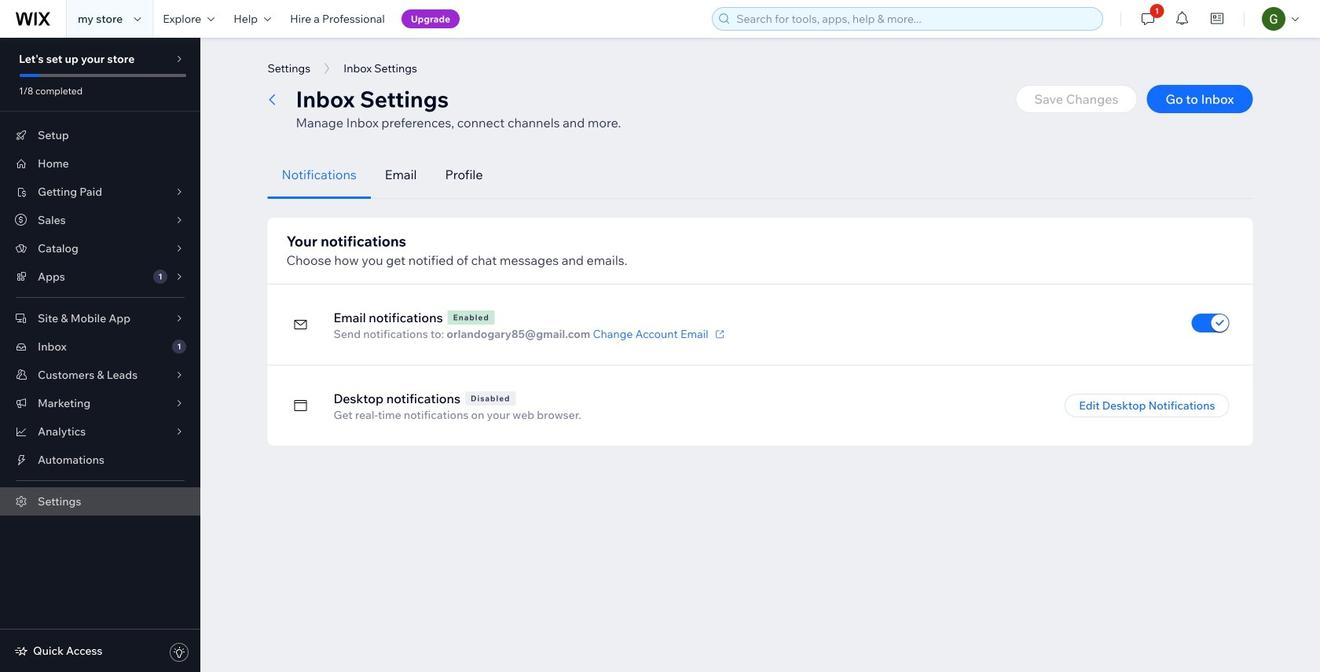 Task type: vqa. For each thing, say whether or not it's contained in the screenshot.
and within the "Create a new segment Give your segment a name and choose the filters these contacts should match."
no



Task type: describe. For each thing, give the bounding box(es) containing it.
sidebar element
[[0, 38, 200, 672]]

Search for tools, apps, help & more... field
[[732, 8, 1098, 30]]



